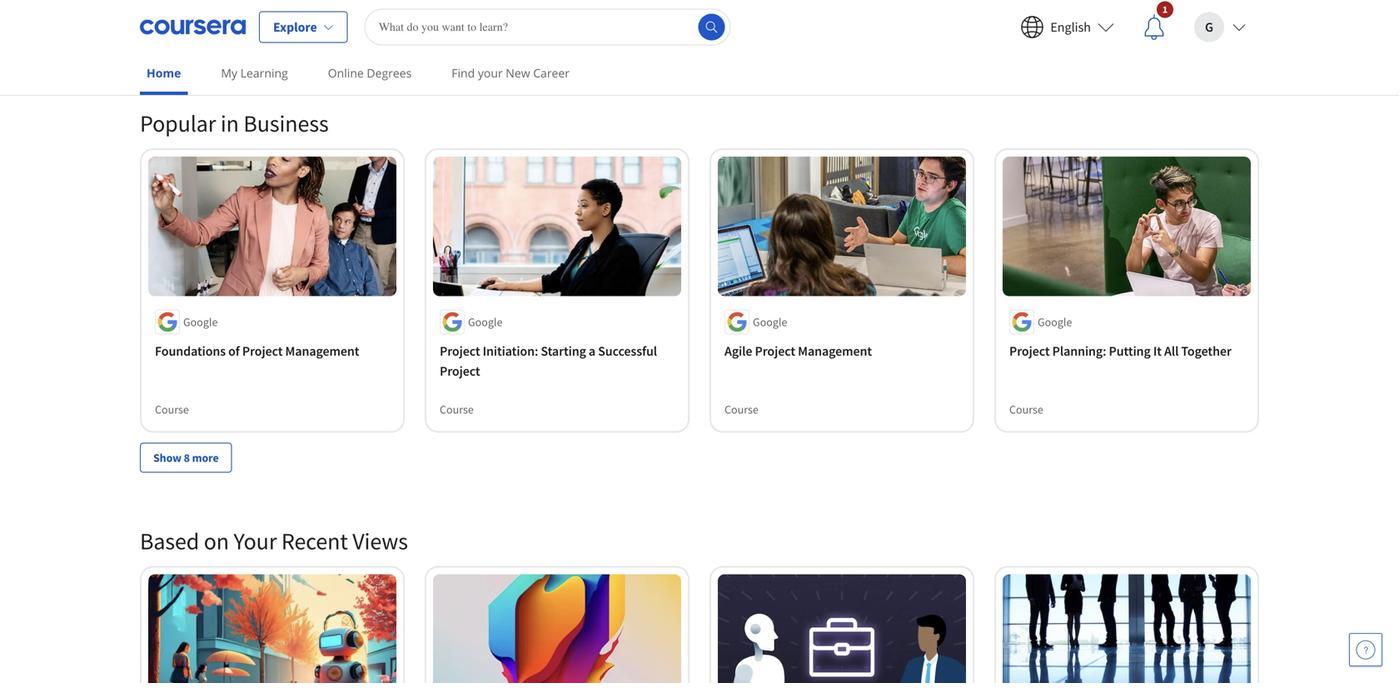 Task type: vqa. For each thing, say whether or not it's contained in the screenshot.
U.S.
no



Task type: locate. For each thing, give the bounding box(es) containing it.
1 course from the left
[[155, 402, 189, 417]]

my learning
[[221, 65, 288, 81]]

online
[[328, 65, 364, 81]]

english button
[[1007, 0, 1128, 54]]

course
[[155, 402, 189, 417], [440, 402, 474, 417], [725, 402, 759, 417], [1010, 402, 1044, 417]]

foundations
[[155, 343, 226, 359]]

it
[[1154, 343, 1162, 359]]

0 horizontal spatial management
[[285, 343, 359, 359]]

google up initiation:
[[468, 314, 503, 329]]

show
[[153, 450, 182, 465]]

all
[[1165, 343, 1179, 359]]

google up planning:
[[1038, 314, 1072, 329]]

successful
[[598, 343, 657, 359]]

starting
[[541, 343, 586, 359]]

based
[[140, 526, 199, 556]]

new
[[506, 65, 530, 81]]

3 course from the left
[[725, 402, 759, 417]]

my learning link
[[214, 54, 295, 92]]

1 google from the left
[[183, 314, 218, 329]]

3 google from the left
[[753, 314, 788, 329]]

find your new career link
[[445, 54, 576, 92]]

home
[[147, 65, 181, 81]]

based on your recent views
[[140, 526, 408, 556]]

business
[[244, 109, 329, 138]]

of
[[228, 343, 240, 359]]

2 course from the left
[[440, 402, 474, 417]]

1 management from the left
[[285, 343, 359, 359]]

project
[[242, 343, 283, 359], [440, 343, 480, 359], [755, 343, 796, 359], [1010, 343, 1050, 359], [440, 363, 480, 379]]

career
[[533, 65, 570, 81]]

degrees
[[367, 65, 412, 81]]

google up foundations
[[183, 314, 218, 329]]

in
[[221, 109, 239, 138]]

together
[[1182, 343, 1232, 359]]

initiation:
[[483, 343, 538, 359]]

None search field
[[365, 9, 731, 45]]

4 google from the left
[[1038, 314, 1072, 329]]

google for initiation:
[[468, 314, 503, 329]]

project initiation: starting a successful project link
[[440, 341, 675, 381]]

google for project
[[753, 314, 788, 329]]

my
[[221, 65, 238, 81]]

project initiation: starting a successful project
[[440, 343, 657, 379]]

planning:
[[1053, 343, 1107, 359]]

g button
[[1181, 0, 1260, 54]]

2 google from the left
[[468, 314, 503, 329]]

online degrees link
[[321, 54, 418, 92]]

google up agile project management
[[753, 314, 788, 329]]

home link
[[140, 54, 188, 95]]

management
[[285, 343, 359, 359], [798, 343, 872, 359]]

1 horizontal spatial management
[[798, 343, 872, 359]]

4 course from the left
[[1010, 402, 1044, 417]]

course for project planning: putting it all together
[[1010, 402, 1044, 417]]

help center image
[[1356, 640, 1376, 660]]

coursera image
[[140, 14, 246, 40]]

google
[[183, 314, 218, 329], [468, 314, 503, 329], [753, 314, 788, 329], [1038, 314, 1072, 329]]



Task type: describe. For each thing, give the bounding box(es) containing it.
popular
[[140, 109, 216, 138]]

your
[[234, 526, 277, 556]]

1 button
[[1128, 0, 1181, 54]]

1
[[1163, 3, 1168, 16]]

show 8 more
[[153, 450, 219, 465]]

arrow right image
[[688, 2, 703, 17]]

course for agile project management
[[725, 402, 759, 417]]

find
[[452, 65, 475, 81]]

find your new career
[[452, 65, 570, 81]]

english
[[1051, 19, 1091, 35]]

putting
[[1109, 343, 1151, 359]]

explore button
[[259, 11, 348, 43]]

2 management from the left
[[798, 343, 872, 359]]

foundations of project management
[[155, 343, 359, 359]]

agile project management link
[[725, 341, 960, 361]]

google for of
[[183, 314, 218, 329]]

more
[[192, 450, 219, 465]]

learning
[[241, 65, 288, 81]]

show 8 more button
[[140, 443, 232, 473]]

g
[[1205, 19, 1214, 35]]

What do you want to learn? text field
[[365, 9, 731, 45]]

on
[[204, 526, 229, 556]]

your
[[478, 65, 503, 81]]

course for foundations of project management
[[155, 402, 189, 417]]

views
[[353, 526, 408, 556]]

project planning: putting it all together link
[[1010, 341, 1245, 361]]

online degrees
[[328, 65, 412, 81]]

google for planning:
[[1038, 314, 1072, 329]]

popular in business
[[140, 109, 329, 138]]

explore
[[273, 19, 317, 35]]

8
[[184, 450, 190, 465]]

project planning: putting it all together
[[1010, 343, 1232, 359]]

based on your recent views collection element
[[130, 499, 1270, 683]]

course for project initiation: starting a successful project
[[440, 402, 474, 417]]

popular in business collection element
[[130, 81, 1270, 499]]

a
[[589, 343, 596, 359]]

foundations of project management link
[[155, 341, 390, 361]]

recent
[[282, 526, 348, 556]]

agile project management
[[725, 343, 872, 359]]

agile
[[725, 343, 753, 359]]



